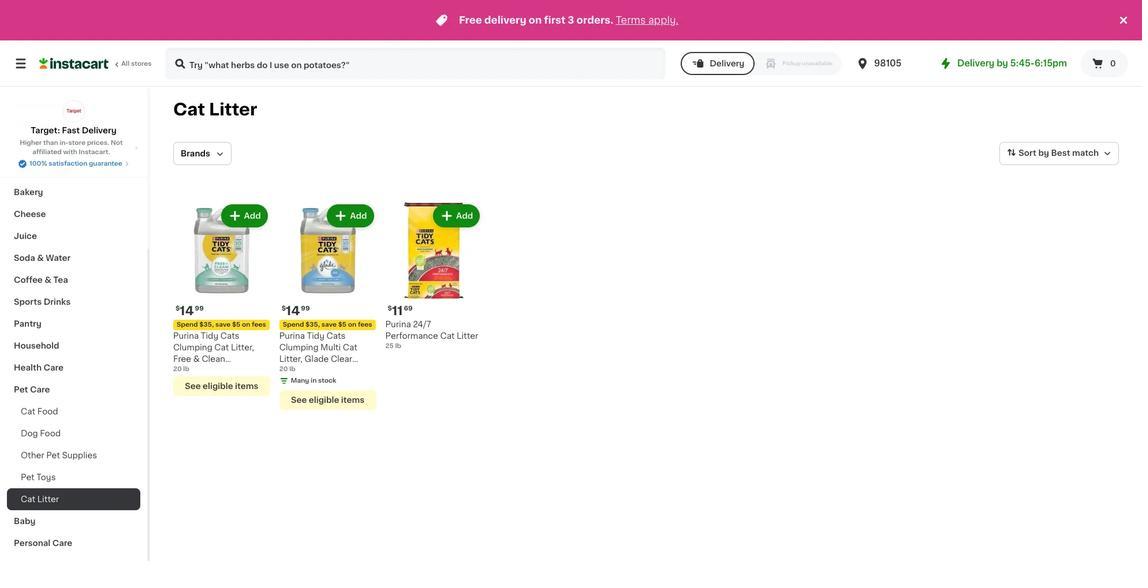 Task type: vqa. For each thing, say whether or not it's contained in the screenshot.
the left the In-store prices
no



Task type: describe. For each thing, give the bounding box(es) containing it.
supplies
[[62, 452, 97, 460]]

add button for purina tidy cats clumping multi cat litter, glade clear springs
[[328, 206, 373, 226]]

soda
[[14, 254, 35, 262]]

toys
[[37, 474, 56, 482]]

eligible for unscented
[[203, 382, 233, 390]]

service type group
[[681, 52, 842, 75]]

sort by
[[1019, 149, 1049, 157]]

3 add from the left
[[456, 212, 473, 220]]

pet care
[[14, 386, 50, 394]]

$ 14 99 for purina tidy cats clumping cat litter, free & clean unscented multi cat litter
[[176, 305, 204, 317]]

purina for purina tidy cats clumping multi cat litter, glade clear springs
[[279, 332, 305, 340]]

add for purina tidy cats clumping multi cat litter, glade clear springs
[[350, 212, 367, 220]]

brands button
[[173, 142, 232, 165]]

items for purina tidy cats clumping cat litter, free & clean unscented multi cat litter
[[235, 382, 259, 390]]

clean
[[202, 355, 225, 363]]

litter down the toys
[[37, 496, 59, 504]]

1 product group from the left
[[173, 202, 270, 396]]

cat up clean
[[214, 344, 229, 352]]

clumping for free
[[173, 344, 212, 352]]

24/7
[[413, 320, 431, 329]]

target:
[[31, 126, 60, 135]]

0 horizontal spatial cat litter
[[21, 496, 59, 504]]

dairy & eggs
[[14, 79, 68, 87]]

satisfaction
[[49, 161, 87, 167]]

100% satisfaction guarantee button
[[18, 157, 129, 169]]

all stores link
[[39, 47, 152, 80]]

$ inside $ 11 69
[[388, 305, 392, 312]]

all
[[121, 61, 130, 67]]

add button for purina tidy cats clumping cat litter, free & clean unscented multi cat litter
[[222, 206, 267, 226]]

higher than in-store prices. not affiliated with instacart. link
[[9, 139, 138, 157]]

household link
[[7, 335, 140, 357]]

cheese
[[14, 210, 46, 218]]

save for multi
[[322, 322, 337, 328]]

bakery
[[14, 188, 43, 196]]

free inside purina tidy cats clumping cat litter, free & clean unscented multi cat litter
[[173, 355, 191, 363]]

delivery by 5:45-6:15pm
[[958, 59, 1067, 68]]

pet care link
[[7, 379, 140, 401]]

affiliated
[[32, 149, 62, 155]]

100% satisfaction guarantee
[[30, 161, 122, 167]]

health care link
[[7, 357, 140, 379]]

delivery for delivery by 5:45-6:15pm
[[958, 59, 995, 68]]

target: fast delivery
[[31, 126, 117, 135]]

20 for springs
[[279, 366, 288, 372]]

juice
[[14, 232, 37, 240]]

unscented
[[173, 367, 218, 375]]

ice cream
[[14, 144, 57, 152]]

3
[[568, 16, 574, 25]]

many
[[291, 378, 309, 384]]

98105
[[874, 59, 902, 68]]

than
[[43, 140, 58, 146]]

juice link
[[7, 225, 140, 247]]

cheese link
[[7, 203, 140, 225]]

5:45-
[[1011, 59, 1035, 68]]

care for personal care
[[52, 539, 72, 548]]

see for springs
[[291, 396, 307, 404]]

household
[[14, 342, 59, 350]]

candy
[[55, 100, 82, 109]]

cat litter link
[[7, 489, 140, 511]]

health care
[[14, 364, 63, 372]]

items for purina tidy cats clumping multi cat litter, glade clear springs
[[341, 396, 365, 404]]

instacart.
[[79, 149, 110, 155]]

spend for purina tidy cats clumping cat litter, free & clean unscented multi cat litter
[[177, 322, 198, 328]]

coffee
[[14, 276, 43, 284]]

cat up baby
[[21, 496, 35, 504]]

match
[[1072, 149, 1099, 157]]

snacks
[[14, 100, 44, 109]]

cat up brands
[[173, 101, 205, 118]]

lb for purina tidy cats clumping multi cat litter, glade clear springs
[[289, 366, 296, 372]]

Search field
[[166, 49, 665, 79]]

purina for purina 24/7 performance cat litter 25 lb
[[386, 320, 411, 329]]

meat & seafood
[[14, 122, 81, 131]]

other pet supplies
[[21, 452, 97, 460]]

dairy
[[14, 79, 36, 87]]

guarantee
[[89, 161, 122, 167]]

sports drinks link
[[7, 291, 140, 313]]

cats for multi
[[327, 332, 346, 340]]

soda & water link
[[7, 247, 140, 269]]

food for dog food
[[40, 430, 61, 438]]

prices.
[[87, 140, 109, 146]]

tidy for cat
[[201, 332, 218, 340]]

all stores
[[121, 61, 152, 67]]

many in stock
[[291, 378, 336, 384]]

by for sort
[[1039, 149, 1049, 157]]

99 for purina tidy cats clumping cat litter, free & clean unscented multi cat litter
[[195, 305, 204, 312]]

see eligible items for springs
[[291, 396, 365, 404]]

dairy & eggs link
[[7, 72, 140, 94]]

see eligible items for unscented
[[185, 382, 259, 390]]

14 for purina tidy cats clumping cat litter, free & clean unscented multi cat litter
[[180, 305, 194, 317]]

see for unscented
[[185, 382, 201, 390]]

cat left springs
[[242, 367, 257, 375]]

$ 11 69
[[388, 305, 413, 317]]

coffee & tea
[[14, 276, 68, 284]]

frozen
[[14, 166, 42, 174]]

in
[[311, 378, 317, 384]]

brands
[[181, 150, 210, 158]]

not
[[111, 140, 123, 146]]

cat up dog
[[21, 408, 35, 416]]

cat inside 'purina 24/7 performance cat litter 25 lb'
[[440, 332, 455, 340]]

in-
[[60, 140, 68, 146]]

meat & seafood link
[[7, 116, 140, 137]]

product group containing 11
[[386, 202, 482, 351]]

1 horizontal spatial cat litter
[[173, 101, 257, 118]]

snacks & candy
[[14, 100, 82, 109]]

glade
[[305, 355, 329, 363]]

stock
[[318, 378, 336, 384]]

25
[[386, 343, 394, 349]]

litter up brands dropdown button
[[209, 101, 257, 118]]

clumping for litter,
[[279, 344, 319, 352]]

spend $35, save $5 on fees for multi
[[283, 322, 372, 328]]

first
[[544, 16, 566, 25]]

69
[[404, 305, 413, 312]]

purina tidy cats clumping multi cat litter, glade clear springs
[[279, 332, 357, 375]]

sports drinks
[[14, 298, 71, 306]]

other
[[21, 452, 44, 460]]

save for cat
[[215, 322, 231, 328]]

springs
[[279, 367, 310, 375]]

& for dairy
[[38, 79, 45, 87]]



Task type: locate. For each thing, give the bounding box(es) containing it.
food for cat food
[[37, 408, 58, 416]]

1 horizontal spatial tidy
[[307, 332, 325, 340]]

0 vertical spatial litter,
[[231, 344, 254, 352]]

multi inside purina tidy cats clumping multi cat litter, glade clear springs
[[321, 344, 341, 352]]

1 add button from the left
[[222, 206, 267, 226]]

purina 24/7 performance cat litter 25 lb
[[386, 320, 478, 349]]

baby link
[[7, 511, 140, 533]]

meat
[[14, 122, 35, 131]]

2 99 from the left
[[301, 305, 310, 312]]

eligible for springs
[[309, 396, 339, 404]]

2 horizontal spatial add button
[[434, 206, 479, 226]]

2 clumping from the left
[[279, 344, 319, 352]]

see eligible items button down clean
[[173, 376, 270, 396]]

1 $ 14 99 from the left
[[176, 305, 204, 317]]

food inside the cat food link
[[37, 408, 58, 416]]

0 horizontal spatial multi
[[220, 367, 240, 375]]

care up cat food at bottom left
[[30, 386, 50, 394]]

pet for pet toys
[[21, 474, 34, 482]]

purina inside purina tidy cats clumping cat litter, free & clean unscented multi cat litter
[[173, 332, 199, 340]]

add button
[[222, 206, 267, 226], [328, 206, 373, 226], [434, 206, 479, 226]]

cat up clear
[[343, 344, 357, 352]]

cats inside purina tidy cats clumping cat litter, free & clean unscented multi cat litter
[[220, 332, 239, 340]]

1 spend $35, save $5 on fees from the left
[[177, 322, 266, 328]]

2 14 from the left
[[286, 305, 300, 317]]

0 horizontal spatial see eligible items button
[[173, 376, 270, 396]]

20 lb for springs
[[279, 366, 296, 372]]

0 button
[[1081, 50, 1129, 77]]

1 horizontal spatial spend $35, save $5 on fees
[[283, 322, 372, 328]]

fees for purina tidy cats clumping cat litter, free & clean unscented multi cat litter
[[252, 322, 266, 328]]

&
[[38, 79, 45, 87], [46, 100, 53, 109], [37, 122, 44, 131], [37, 254, 44, 262], [45, 276, 51, 284], [193, 355, 200, 363]]

2 product group from the left
[[279, 202, 376, 410]]

0 horizontal spatial 20
[[173, 366, 182, 372]]

other pet supplies link
[[7, 445, 140, 467]]

eligible down unscented
[[203, 382, 233, 390]]

98105 button
[[856, 47, 925, 80]]

bakery link
[[7, 181, 140, 203]]

2 tidy from the left
[[307, 332, 325, 340]]

2 cats from the left
[[327, 332, 346, 340]]

purina tidy cats clumping cat litter, free & clean unscented multi cat litter
[[173, 332, 257, 386]]

1 horizontal spatial multi
[[321, 344, 341, 352]]

by for delivery
[[997, 59, 1008, 68]]

dog food link
[[7, 423, 140, 445]]

20 lb
[[173, 366, 189, 372], [279, 366, 296, 372]]

1 horizontal spatial lb
[[289, 366, 296, 372]]

1 20 lb from the left
[[173, 366, 189, 372]]

1 horizontal spatial $ 14 99
[[282, 305, 310, 317]]

save up purina tidy cats clumping cat litter, free & clean unscented multi cat litter
[[215, 322, 231, 328]]

0 horizontal spatial product group
[[173, 202, 270, 396]]

water
[[46, 254, 71, 262]]

items left many
[[235, 382, 259, 390]]

$ for purina tidy cats clumping cat litter, free & clean unscented multi cat litter
[[176, 305, 180, 312]]

purina down 11
[[386, 320, 411, 329]]

lb inside 'purina 24/7 performance cat litter 25 lb'
[[395, 343, 401, 349]]

& for meat
[[37, 122, 44, 131]]

& left tea
[[45, 276, 51, 284]]

1 vertical spatial see
[[291, 396, 307, 404]]

0 horizontal spatial on
[[242, 322, 250, 328]]

1 horizontal spatial by
[[1039, 149, 1049, 157]]

0 horizontal spatial spend
[[177, 322, 198, 328]]

0 horizontal spatial tidy
[[201, 332, 218, 340]]

add for purina tidy cats clumping cat litter, free & clean unscented multi cat litter
[[244, 212, 261, 220]]

$ 14 99
[[176, 305, 204, 317], [282, 305, 310, 317]]

2 vertical spatial pet
[[21, 474, 34, 482]]

see eligible items button for unscented
[[173, 376, 270, 396]]

limited time offer region
[[0, 0, 1117, 40]]

& right the soda
[[37, 254, 44, 262]]

1 fees from the left
[[252, 322, 266, 328]]

litter inside purina tidy cats clumping cat litter, free & clean unscented multi cat litter
[[173, 378, 195, 386]]

purina for purina tidy cats clumping cat litter, free & clean unscented multi cat litter
[[173, 332, 199, 340]]

& up unscented
[[193, 355, 200, 363]]

0 horizontal spatial items
[[235, 382, 259, 390]]

multi inside purina tidy cats clumping cat litter, free & clean unscented multi cat litter
[[220, 367, 240, 375]]

cats up clean
[[220, 332, 239, 340]]

litter inside 'purina 24/7 performance cat litter 25 lb'
[[457, 332, 478, 340]]

1 horizontal spatial add button
[[328, 206, 373, 226]]

1 horizontal spatial spend
[[283, 322, 304, 328]]

1 $5 from the left
[[232, 322, 240, 328]]

0 horizontal spatial $35,
[[199, 322, 214, 328]]

tea
[[53, 276, 68, 284]]

cats up clear
[[327, 332, 346, 340]]

add
[[244, 212, 261, 220], [350, 212, 367, 220], [456, 212, 473, 220]]

0 horizontal spatial clumping
[[173, 344, 212, 352]]

2 $ 14 99 from the left
[[282, 305, 310, 317]]

drinks
[[44, 298, 71, 306]]

cat food
[[21, 408, 58, 416]]

1 horizontal spatial clumping
[[279, 344, 319, 352]]

by left 5:45-
[[997, 59, 1008, 68]]

0 vertical spatial free
[[459, 16, 482, 25]]

free delivery on first 3 orders. terms apply.
[[459, 16, 679, 25]]

on left first
[[529, 16, 542, 25]]

99 for purina tidy cats clumping multi cat litter, glade clear springs
[[301, 305, 310, 312]]

higher than in-store prices. not affiliated with instacart.
[[20, 140, 123, 155]]

target: fast delivery logo image
[[63, 100, 85, 122]]

1 horizontal spatial 20 lb
[[279, 366, 296, 372]]

items
[[235, 382, 259, 390], [341, 396, 365, 404]]

0 vertical spatial eligible
[[203, 382, 233, 390]]

cat litter up brands dropdown button
[[173, 101, 257, 118]]

1 horizontal spatial delivery
[[710, 59, 745, 68]]

1 spend from the left
[[177, 322, 198, 328]]

spend for purina tidy cats clumping multi cat litter, glade clear springs
[[283, 322, 304, 328]]

20 for unscented
[[173, 366, 182, 372]]

1 vertical spatial items
[[341, 396, 365, 404]]

care for pet care
[[30, 386, 50, 394]]

spend $35, save $5 on fees
[[177, 322, 266, 328], [283, 322, 372, 328]]

2 spend $35, save $5 on fees from the left
[[283, 322, 372, 328]]

1 tidy from the left
[[201, 332, 218, 340]]

2 $35, from the left
[[306, 322, 320, 328]]

personal care
[[14, 539, 72, 548]]

foods
[[44, 166, 70, 174]]

$ 14 99 for purina tidy cats clumping multi cat litter, glade clear springs
[[282, 305, 310, 317]]

0 vertical spatial see eligible items
[[185, 382, 259, 390]]

1 cats from the left
[[220, 332, 239, 340]]

$5 up purina tidy cats clumping cat litter, free & clean unscented multi cat litter
[[232, 322, 240, 328]]

fees for purina tidy cats clumping multi cat litter, glade clear springs
[[358, 322, 372, 328]]

orders.
[[577, 16, 614, 25]]

pet
[[14, 386, 28, 394], [46, 452, 60, 460], [21, 474, 34, 482]]

purina up glade
[[279, 332, 305, 340]]

instacart logo image
[[39, 57, 109, 70]]

2 horizontal spatial on
[[529, 16, 542, 25]]

2 add from the left
[[350, 212, 367, 220]]

delivery inside button
[[710, 59, 745, 68]]

0 horizontal spatial eligible
[[203, 382, 233, 390]]

cat right performance
[[440, 332, 455, 340]]

delivery for delivery
[[710, 59, 745, 68]]

food inside dog food link
[[40, 430, 61, 438]]

& left candy
[[46, 100, 53, 109]]

$35, for cat
[[199, 322, 214, 328]]

1 horizontal spatial eligible
[[309, 396, 339, 404]]

0 horizontal spatial $5
[[232, 322, 240, 328]]

1 14 from the left
[[180, 305, 194, 317]]

& inside purina tidy cats clumping cat litter, free & clean unscented multi cat litter
[[193, 355, 200, 363]]

1 vertical spatial see eligible items
[[291, 396, 365, 404]]

with
[[63, 149, 77, 155]]

spend $35, save $5 on fees up purina tidy cats clumping cat litter, free & clean unscented multi cat litter
[[177, 322, 266, 328]]

pet inside other pet supplies link
[[46, 452, 60, 460]]

2 horizontal spatial product group
[[386, 202, 482, 351]]

litter down unscented
[[173, 378, 195, 386]]

spend up purina tidy cats clumping multi cat litter, glade clear springs
[[283, 322, 304, 328]]

on for purina tidy cats clumping multi cat litter, glade clear springs
[[348, 322, 356, 328]]

1 save from the left
[[215, 322, 231, 328]]

3 add button from the left
[[434, 206, 479, 226]]

ice cream link
[[7, 137, 140, 159]]

multi
[[321, 344, 341, 352], [220, 367, 240, 375]]

lb for purina tidy cats clumping cat litter, free & clean unscented multi cat litter
[[183, 366, 189, 372]]

pet inside pet toys link
[[21, 474, 34, 482]]

pet toys link
[[7, 467, 140, 489]]

spend up purina tidy cats clumping cat litter, free & clean unscented multi cat litter
[[177, 322, 198, 328]]

$5
[[232, 322, 240, 328], [338, 322, 347, 328]]

dog
[[21, 430, 38, 438]]

care
[[44, 364, 63, 372], [30, 386, 50, 394], [52, 539, 72, 548]]

$ 14 99 up purina tidy cats clumping multi cat litter, glade clear springs
[[282, 305, 310, 317]]

spend
[[177, 322, 198, 328], [283, 322, 304, 328]]

sports
[[14, 298, 42, 306]]

14 up purina tidy cats clumping cat litter, free & clean unscented multi cat litter
[[180, 305, 194, 317]]

spend $35, save $5 on fees up purina tidy cats clumping multi cat litter, glade clear springs
[[283, 322, 372, 328]]

see down unscented
[[185, 382, 201, 390]]

tidy up clean
[[201, 332, 218, 340]]

None search field
[[165, 47, 666, 80]]

pantry
[[14, 320, 41, 328]]

tidy inside purina tidy cats clumping multi cat litter, glade clear springs
[[307, 332, 325, 340]]

2 spend from the left
[[283, 322, 304, 328]]

$35, up purina tidy cats clumping multi cat litter, glade clear springs
[[306, 322, 320, 328]]

0 vertical spatial multi
[[321, 344, 341, 352]]

0
[[1110, 59, 1116, 68]]

0 horizontal spatial fees
[[252, 322, 266, 328]]

2 vertical spatial care
[[52, 539, 72, 548]]

& inside "link"
[[45, 276, 51, 284]]

0 horizontal spatial lb
[[183, 366, 189, 372]]

1 horizontal spatial add
[[350, 212, 367, 220]]

2 $ from the left
[[282, 305, 286, 312]]

by inside field
[[1039, 149, 1049, 157]]

food right dog
[[40, 430, 61, 438]]

cat food link
[[7, 401, 140, 423]]

0 vertical spatial by
[[997, 59, 1008, 68]]

tidy up glade
[[307, 332, 325, 340]]

personal care link
[[7, 533, 140, 554]]

terms
[[616, 16, 646, 25]]

product group
[[173, 202, 270, 396], [279, 202, 376, 410], [386, 202, 482, 351]]

1 horizontal spatial purina
[[279, 332, 305, 340]]

on up purina tidy cats clumping cat litter, free & clean unscented multi cat litter
[[242, 322, 250, 328]]

soda & water
[[14, 254, 71, 262]]

performance
[[386, 332, 438, 340]]

cats
[[220, 332, 239, 340], [327, 332, 346, 340]]

pet down the health
[[14, 386, 28, 394]]

clumping inside purina tidy cats clumping cat litter, free & clean unscented multi cat litter
[[173, 344, 212, 352]]

cream
[[29, 144, 57, 152]]

2 20 from the left
[[279, 366, 288, 372]]

see eligible items button for springs
[[279, 390, 376, 410]]

cats for cat
[[220, 332, 239, 340]]

purina inside purina tidy cats clumping multi cat litter, glade clear springs
[[279, 332, 305, 340]]

1 vertical spatial cat litter
[[21, 496, 59, 504]]

$35, up clean
[[199, 322, 214, 328]]

0 horizontal spatial add button
[[222, 206, 267, 226]]

coffee & tea link
[[7, 269, 140, 291]]

see eligible items button
[[173, 376, 270, 396], [279, 390, 376, 410]]

1 horizontal spatial free
[[459, 16, 482, 25]]

tidy
[[201, 332, 218, 340], [307, 332, 325, 340]]

pet inside pet care link
[[14, 386, 28, 394]]

1 vertical spatial litter,
[[279, 355, 303, 363]]

0 vertical spatial see
[[185, 382, 201, 390]]

care down baby link
[[52, 539, 72, 548]]

1 $ from the left
[[176, 305, 180, 312]]

delivery by 5:45-6:15pm link
[[939, 57, 1067, 70]]

99 up purina tidy cats clumping multi cat litter, glade clear springs
[[301, 305, 310, 312]]

1 vertical spatial multi
[[220, 367, 240, 375]]

clumping up glade
[[279, 344, 319, 352]]

1 add from the left
[[244, 212, 261, 220]]

multi down clean
[[220, 367, 240, 375]]

1 horizontal spatial save
[[322, 322, 337, 328]]

2 horizontal spatial $
[[388, 305, 392, 312]]

100%
[[30, 161, 47, 167]]

& left eggs
[[38, 79, 45, 87]]

0 horizontal spatial 20 lb
[[173, 366, 189, 372]]

eligible
[[203, 382, 233, 390], [309, 396, 339, 404]]

1 vertical spatial food
[[40, 430, 61, 438]]

0 horizontal spatial save
[[215, 322, 231, 328]]

$ 14 99 up clean
[[176, 305, 204, 317]]

spend $35, save $5 on fees for cat
[[177, 322, 266, 328]]

1 horizontal spatial litter,
[[279, 355, 303, 363]]

0 horizontal spatial free
[[173, 355, 191, 363]]

terms apply. link
[[616, 16, 679, 25]]

on inside limited time offer region
[[529, 16, 542, 25]]

0 horizontal spatial see
[[185, 382, 201, 390]]

delivery
[[958, 59, 995, 68], [710, 59, 745, 68], [82, 126, 117, 135]]

stores
[[131, 61, 152, 67]]

tidy inside purina tidy cats clumping cat litter, free & clean unscented multi cat litter
[[201, 332, 218, 340]]

11
[[392, 305, 403, 317]]

sort
[[1019, 149, 1037, 157]]

2 fees from the left
[[358, 322, 372, 328]]

3 $ from the left
[[388, 305, 392, 312]]

seafood
[[46, 122, 81, 131]]

cat
[[173, 101, 205, 118], [440, 332, 455, 340], [214, 344, 229, 352], [343, 344, 357, 352], [242, 367, 257, 375], [21, 408, 35, 416], [21, 496, 35, 504]]

see eligible items down clean
[[185, 382, 259, 390]]

1 horizontal spatial items
[[341, 396, 365, 404]]

2 horizontal spatial add
[[456, 212, 473, 220]]

1 horizontal spatial 99
[[301, 305, 310, 312]]

0 vertical spatial cat litter
[[173, 101, 257, 118]]

0 horizontal spatial see eligible items
[[185, 382, 259, 390]]

1 vertical spatial eligible
[[309, 396, 339, 404]]

free inside limited time offer region
[[459, 16, 482, 25]]

1 horizontal spatial cats
[[327, 332, 346, 340]]

0 horizontal spatial $ 14 99
[[176, 305, 204, 317]]

on
[[529, 16, 542, 25], [242, 322, 250, 328], [348, 322, 356, 328]]

$ for purina tidy cats clumping multi cat litter, glade clear springs
[[282, 305, 286, 312]]

store
[[68, 140, 85, 146]]

1 horizontal spatial on
[[348, 322, 356, 328]]

see eligible items down stock
[[291, 396, 365, 404]]

1 horizontal spatial $35,
[[306, 322, 320, 328]]

3 product group from the left
[[386, 202, 482, 351]]

20 lb for unscented
[[173, 366, 189, 372]]

1 vertical spatial by
[[1039, 149, 1049, 157]]

14 up purina tidy cats clumping multi cat litter, glade clear springs
[[286, 305, 300, 317]]

pet left the toys
[[21, 474, 34, 482]]

cats inside purina tidy cats clumping multi cat litter, glade clear springs
[[327, 332, 346, 340]]

cat litter
[[173, 101, 257, 118], [21, 496, 59, 504]]

0 vertical spatial items
[[235, 382, 259, 390]]

0 horizontal spatial spend $35, save $5 on fees
[[177, 322, 266, 328]]

1 horizontal spatial $5
[[338, 322, 347, 328]]

& for coffee
[[45, 276, 51, 284]]

clumping up unscented
[[173, 344, 212, 352]]

food
[[37, 408, 58, 416], [40, 430, 61, 438]]

food up the dog food at left bottom
[[37, 408, 58, 416]]

0 horizontal spatial add
[[244, 212, 261, 220]]

1 clumping from the left
[[173, 344, 212, 352]]

& for soda
[[37, 254, 44, 262]]

dog food
[[21, 430, 61, 438]]

clumping inside purina tidy cats clumping multi cat litter, glade clear springs
[[279, 344, 319, 352]]

purina up unscented
[[173, 332, 199, 340]]

0 vertical spatial care
[[44, 364, 63, 372]]

save up purina tidy cats clumping multi cat litter, glade clear springs
[[322, 322, 337, 328]]

litter, inside purina tidy cats clumping multi cat litter, glade clear springs
[[279, 355, 303, 363]]

1 horizontal spatial product group
[[279, 202, 376, 410]]

pet toys
[[21, 474, 56, 482]]

tidy for multi
[[307, 332, 325, 340]]

99 up clean
[[195, 305, 204, 312]]

0 horizontal spatial delivery
[[82, 126, 117, 135]]

$5 for litter,
[[232, 322, 240, 328]]

litter, inside purina tidy cats clumping cat litter, free & clean unscented multi cat litter
[[231, 344, 254, 352]]

& right "meat"
[[37, 122, 44, 131]]

target: fast delivery link
[[31, 100, 117, 136]]

2 horizontal spatial lb
[[395, 343, 401, 349]]

pet for pet care
[[14, 386, 28, 394]]

free up unscented
[[173, 355, 191, 363]]

$5 for cat
[[338, 322, 347, 328]]

$5 up clear
[[338, 322, 347, 328]]

14 for purina tidy cats clumping multi cat litter, glade clear springs
[[286, 305, 300, 317]]

higher
[[20, 140, 42, 146]]

2 $5 from the left
[[338, 322, 347, 328]]

2 save from the left
[[322, 322, 337, 328]]

litter right performance
[[457, 332, 478, 340]]

0 horizontal spatial cats
[[220, 332, 239, 340]]

see
[[185, 382, 201, 390], [291, 396, 307, 404]]

see down many
[[291, 396, 307, 404]]

free left the delivery
[[459, 16, 482, 25]]

1 99 from the left
[[195, 305, 204, 312]]

2 20 lb from the left
[[279, 366, 296, 372]]

1 20 from the left
[[173, 366, 182, 372]]

care for health care
[[44, 364, 63, 372]]

1 vertical spatial pet
[[46, 452, 60, 460]]

1 horizontal spatial see eligible items
[[291, 396, 365, 404]]

baby
[[14, 517, 35, 526]]

cat litter down pet toys
[[21, 496, 59, 504]]

health
[[14, 364, 42, 372]]

0 vertical spatial pet
[[14, 386, 28, 394]]

1 horizontal spatial $
[[282, 305, 286, 312]]

items down clear
[[341, 396, 365, 404]]

0 horizontal spatial $
[[176, 305, 180, 312]]

on up clear
[[348, 322, 356, 328]]

1 horizontal spatial 20
[[279, 366, 288, 372]]

0 horizontal spatial purina
[[173, 332, 199, 340]]

0 horizontal spatial 14
[[180, 305, 194, 317]]

purina inside 'purina 24/7 performance cat litter 25 lb'
[[386, 320, 411, 329]]

by right sort
[[1039, 149, 1049, 157]]

1 horizontal spatial see
[[291, 396, 307, 404]]

2 horizontal spatial purina
[[386, 320, 411, 329]]

2 add button from the left
[[328, 206, 373, 226]]

0 vertical spatial food
[[37, 408, 58, 416]]

0 horizontal spatial 99
[[195, 305, 204, 312]]

pet right other
[[46, 452, 60, 460]]

cat inside purina tidy cats clumping multi cat litter, glade clear springs
[[343, 344, 357, 352]]

1 horizontal spatial 14
[[286, 305, 300, 317]]

multi up clear
[[321, 344, 341, 352]]

1 horizontal spatial fees
[[358, 322, 372, 328]]

eligible down stock
[[309, 396, 339, 404]]

1 horizontal spatial see eligible items button
[[279, 390, 376, 410]]

$35, for multi
[[306, 322, 320, 328]]

Best match Sort by field
[[1000, 142, 1119, 165]]

0 horizontal spatial litter,
[[231, 344, 254, 352]]

1 $35, from the left
[[199, 322, 214, 328]]

personal
[[14, 539, 50, 548]]

on for purina tidy cats clumping cat litter, free & clean unscented multi cat litter
[[242, 322, 250, 328]]

2 horizontal spatial delivery
[[958, 59, 995, 68]]

1 vertical spatial free
[[173, 355, 191, 363]]

& for snacks
[[46, 100, 53, 109]]

see eligible items button down stock
[[279, 390, 376, 410]]

care right the health
[[44, 364, 63, 372]]

delivery button
[[681, 52, 755, 75]]

1 vertical spatial care
[[30, 386, 50, 394]]

0 horizontal spatial by
[[997, 59, 1008, 68]]



